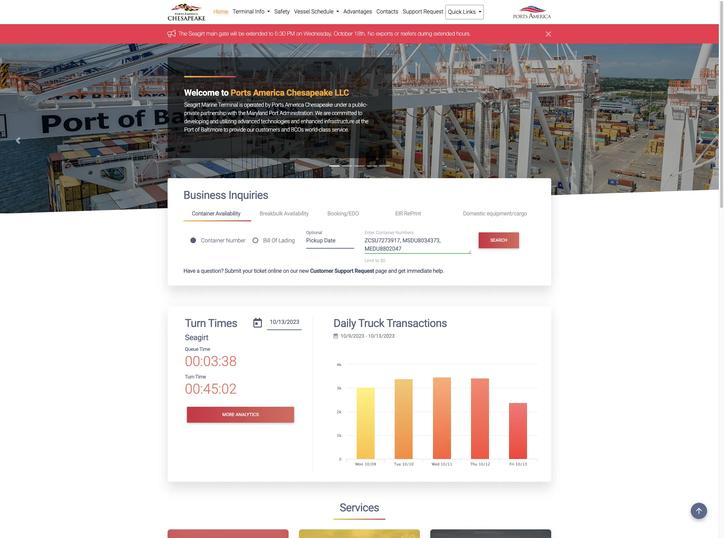 Task type: vqa. For each thing, say whether or not it's contained in the screenshot.
STATUS inside Customs Status
no



Task type: describe. For each thing, give the bounding box(es) containing it.
private
[[184, 110, 200, 117]]

ticket
[[254, 268, 267, 275]]

daily
[[334, 317, 356, 330]]

support request
[[403, 8, 444, 15]]

infrastructure
[[324, 118, 355, 125]]

00:45:02
[[185, 382, 237, 398]]

class
[[319, 127, 331, 133]]

new
[[299, 268, 309, 275]]

0 vertical spatial america
[[253, 88, 285, 98]]

turn for turn times
[[185, 317, 206, 330]]

info
[[255, 8, 265, 15]]

queue time 00:03:38
[[185, 347, 237, 370]]

terminal info link
[[231, 5, 272, 19]]

to inside alert
[[269, 31, 274, 37]]

truck
[[359, 317, 385, 330]]

america inside the seagirt marine terminal is operated by ports america chesapeake under a public- private partnership with the maryland port administration.                         we are committed to developing and utilizing advanced technologies and enhanced infrastructure at the port of baltimore to provide                         our customers and bcos world-class service.
[[285, 102, 304, 108]]

more analytics link
[[187, 408, 294, 424]]

ports inside the seagirt marine terminal is operated by ports america chesapeake under a public- private partnership with the maryland port administration.                         we are committed to developing and utilizing advanced technologies and enhanced infrastructure at the port of baltimore to provide                         our customers and bcos world-class service.
[[272, 102, 284, 108]]

to down public- at the top of the page
[[358, 110, 363, 117]]

business
[[184, 189, 226, 202]]

your
[[243, 268, 253, 275]]

developing
[[184, 118, 209, 125]]

we
[[315, 110, 323, 117]]

turn for turn time 00:45:02
[[185, 375, 194, 381]]

advantages
[[344, 8, 372, 15]]

seagirt for seagirt
[[185, 334, 209, 343]]

advantages link
[[342, 5, 375, 19]]

domestic equipment/cargo link
[[455, 208, 536, 221]]

our inside the seagirt marine terminal is operated by ports america chesapeake under a public- private partnership with the maryland port administration.                         we are committed to developing and utilizing advanced technologies and enhanced infrastructure at the port of baltimore to provide                         our customers and bcos world-class service.
[[247, 127, 255, 133]]

enter container numbers
[[365, 230, 414, 236]]

committed
[[332, 110, 357, 117]]

wednesday,
[[304, 31, 333, 37]]

the seagirt main gate will be extended to 5:30 pm on wednesday, october 18th.  no exports or reefers during extended hours.
[[179, 31, 472, 37]]

container availability link
[[184, 208, 252, 222]]

contacts link
[[375, 5, 401, 19]]

container availability
[[192, 211, 241, 217]]

eir reprint link
[[387, 208, 455, 221]]

1 vertical spatial container
[[376, 230, 395, 236]]

0 vertical spatial the
[[238, 110, 246, 117]]

main
[[207, 31, 218, 37]]

2 extended from the left
[[434, 31, 456, 37]]

1 vertical spatial a
[[197, 268, 200, 275]]

operated
[[244, 102, 264, 108]]

number
[[226, 238, 246, 244]]

no
[[368, 31, 375, 37]]

5:30
[[275, 31, 286, 37]]

chesapeake inside the seagirt marine terminal is operated by ports america chesapeake under a public- private partnership with the maryland port administration.                         we are committed to developing and utilizing advanced technologies and enhanced infrastructure at the port of baltimore to provide                         our customers and bcos world-class service.
[[305, 102, 333, 108]]

time for 00:45:02
[[195, 375, 206, 381]]

world-
[[305, 127, 319, 133]]

be
[[239, 31, 245, 37]]

queue
[[185, 347, 199, 353]]

booking/edo link
[[319, 208, 387, 221]]

-
[[366, 334, 367, 340]]

will
[[231, 31, 237, 37]]

provide
[[229, 127, 246, 133]]

00:03:38
[[185, 354, 237, 370]]

availability for breakbulk availability
[[284, 211, 309, 217]]

customer
[[310, 268, 334, 275]]

more
[[222, 413, 235, 418]]

search
[[491, 238, 508, 243]]

have
[[184, 268, 196, 275]]

go to top image
[[692, 504, 708, 520]]

the
[[179, 31, 187, 37]]

terminal info
[[233, 8, 266, 15]]

inquiries
[[229, 189, 268, 202]]

and down administration.
[[291, 118, 300, 125]]

domestic equipment/cargo
[[464, 211, 528, 217]]

turn times
[[185, 317, 237, 330]]

with
[[228, 110, 237, 117]]

submit
[[225, 268, 242, 275]]

by
[[265, 102, 271, 108]]

service.
[[332, 127, 349, 133]]

home
[[214, 8, 228, 15]]

Optional text field
[[306, 235, 355, 249]]

customer support request link
[[310, 268, 374, 275]]

50
[[381, 259, 386, 264]]

1 vertical spatial support
[[335, 268, 354, 275]]

on inside main content
[[283, 268, 289, 275]]

welcome
[[184, 88, 219, 98]]

to up with on the top of page
[[221, 88, 229, 98]]

of
[[195, 127, 200, 133]]

1 horizontal spatial support
[[403, 8, 422, 15]]

bullhorn image
[[168, 30, 179, 37]]

during
[[418, 31, 433, 37]]

baltimore
[[201, 127, 223, 133]]

business inquiries
[[184, 189, 268, 202]]

schedule
[[312, 8, 334, 15]]

of
[[272, 238, 277, 244]]

limit
[[365, 259, 375, 264]]

1 vertical spatial request
[[355, 268, 374, 275]]

and left the get
[[388, 268, 397, 275]]

reefers
[[401, 31, 417, 37]]

exports
[[376, 31, 394, 37]]



Task type: locate. For each thing, give the bounding box(es) containing it.
2 availability from the left
[[284, 211, 309, 217]]

support request link
[[401, 5, 446, 19]]

or
[[395, 31, 400, 37]]

and down partnership at the left of the page
[[210, 118, 219, 125]]

terminal inside the seagirt marine terminal is operated by ports america chesapeake under a public- private partnership with the maryland port administration.                         we are committed to developing and utilizing advanced technologies and enhanced infrastructure at the port of baltimore to provide                         our customers and bcos world-class service.
[[218, 102, 238, 108]]

links
[[463, 9, 476, 15]]

1 horizontal spatial port
[[269, 110, 279, 117]]

support up reefers
[[403, 8, 422, 15]]

numbers
[[396, 230, 414, 236]]

1 vertical spatial port
[[184, 127, 194, 133]]

a inside the seagirt marine terminal is operated by ports america chesapeake under a public- private partnership with the maryland port administration.                         we are committed to developing and utilizing advanced technologies and enhanced infrastructure at the port of baltimore to provide                         our customers and bcos world-class service.
[[349, 102, 351, 108]]

online
[[268, 268, 282, 275]]

ports
[[231, 88, 251, 98], [272, 102, 284, 108]]

breakbulk availability
[[260, 211, 309, 217]]

container left the number
[[201, 238, 225, 244]]

1 horizontal spatial extended
[[434, 31, 456, 37]]

limit to 50
[[365, 259, 386, 264]]

pm
[[288, 31, 295, 37]]

bill of lading
[[263, 238, 295, 244]]

container for container availability
[[192, 211, 215, 217]]

safety
[[275, 8, 290, 15]]

container down business
[[192, 211, 215, 217]]

Enter Container Numbers text field
[[365, 237, 472, 254]]

time inside queue time 00:03:38
[[200, 347, 210, 353]]

0 vertical spatial our
[[247, 127, 255, 133]]

quick links link
[[446, 5, 484, 19]]

hours.
[[457, 31, 472, 37]]

1 horizontal spatial on
[[297, 31, 303, 37]]

2 turn from the top
[[185, 375, 194, 381]]

seagirt right the the
[[189, 31, 205, 37]]

enhanced
[[301, 118, 323, 125]]

bill
[[263, 238, 271, 244]]

page
[[376, 268, 387, 275]]

seagirt inside the seagirt marine terminal is operated by ports america chesapeake under a public- private partnership with the maryland port administration.                         we are committed to developing and utilizing advanced technologies and enhanced infrastructure at the port of baltimore to provide                         our customers and bcos world-class service.
[[184, 102, 200, 108]]

1 vertical spatial time
[[195, 375, 206, 381]]

search button
[[479, 233, 520, 249]]

1 vertical spatial america
[[285, 102, 304, 108]]

container
[[192, 211, 215, 217], [376, 230, 395, 236], [201, 238, 225, 244]]

1 vertical spatial the
[[361, 118, 369, 125]]

time inside turn time 00:45:02
[[195, 375, 206, 381]]

0 horizontal spatial our
[[247, 127, 255, 133]]

0 vertical spatial terminal
[[233, 8, 254, 15]]

eir reprint
[[396, 211, 421, 217]]

10/13/2023
[[368, 334, 395, 340]]

0 vertical spatial time
[[200, 347, 210, 353]]

partnership
[[201, 110, 227, 117]]

customers
[[256, 127, 280, 133]]

1 horizontal spatial our
[[290, 268, 298, 275]]

enter
[[365, 230, 375, 236]]

0 vertical spatial request
[[424, 8, 444, 15]]

1 vertical spatial terminal
[[218, 102, 238, 108]]

0 vertical spatial ports
[[231, 88, 251, 98]]

turn inside turn time 00:45:02
[[185, 375, 194, 381]]

1 vertical spatial on
[[283, 268, 289, 275]]

turn up queue
[[185, 317, 206, 330]]

on right online
[[283, 268, 289, 275]]

on inside alert
[[297, 31, 303, 37]]

1 horizontal spatial ports
[[272, 102, 284, 108]]

0 vertical spatial seagirt
[[189, 31, 205, 37]]

seagirt marine terminal is operated by ports america chesapeake under a public- private partnership with the maryland port administration.                         we are committed to developing and utilizing advanced technologies and enhanced infrastructure at the port of baltimore to provide                         our customers and bcos world-class service.
[[184, 102, 369, 133]]

0 vertical spatial on
[[297, 31, 303, 37]]

get
[[398, 268, 406, 275]]

time right queue
[[200, 347, 210, 353]]

turn time 00:45:02
[[185, 375, 237, 398]]

container inside container availability link
[[192, 211, 215, 217]]

times
[[208, 317, 237, 330]]

1 horizontal spatial request
[[424, 8, 444, 15]]

maryland
[[247, 110, 268, 117]]

2 vertical spatial container
[[201, 238, 225, 244]]

vessel
[[294, 8, 310, 15]]

domestic
[[464, 211, 486, 217]]

llc
[[335, 88, 349, 98]]

time for 00:03:38
[[200, 347, 210, 353]]

a right under
[[349, 102, 351, 108]]

main content
[[163, 179, 557, 539]]

availability for container availability
[[216, 211, 241, 217]]

bcos
[[291, 127, 304, 133]]

america up by
[[253, 88, 285, 98]]

0 horizontal spatial ports
[[231, 88, 251, 98]]

1 vertical spatial turn
[[185, 375, 194, 381]]

10/9/2023 - 10/13/2023
[[341, 334, 395, 340]]

1 turn from the top
[[185, 317, 206, 330]]

seagirt up queue
[[185, 334, 209, 343]]

services
[[340, 502, 380, 515]]

reprint
[[405, 211, 421, 217]]

contacts
[[377, 8, 399, 15]]

availability down business inquiries
[[216, 211, 241, 217]]

quick
[[449, 9, 462, 15]]

and left bcos
[[281, 127, 290, 133]]

2 vertical spatial seagirt
[[185, 334, 209, 343]]

0 vertical spatial port
[[269, 110, 279, 117]]

vessel schedule link
[[292, 5, 342, 19]]

extended
[[246, 31, 268, 37], [434, 31, 456, 37]]

is
[[239, 102, 243, 108]]

terminal inside "link"
[[233, 8, 254, 15]]

0 horizontal spatial availability
[[216, 211, 241, 217]]

calendar day image
[[254, 318, 262, 328]]

safety link
[[272, 5, 292, 19]]

0 horizontal spatial america
[[253, 88, 285, 98]]

1 vertical spatial ports
[[272, 102, 284, 108]]

port up technologies
[[269, 110, 279, 117]]

request down limit
[[355, 268, 374, 275]]

extended right during
[[434, 31, 456, 37]]

support right customer
[[335, 268, 354, 275]]

gate
[[219, 31, 229, 37]]

home link
[[211, 5, 231, 19]]

0 vertical spatial support
[[403, 8, 422, 15]]

lading
[[279, 238, 295, 244]]

more analytics
[[222, 413, 259, 418]]

daily truck transactions
[[334, 317, 447, 330]]

our left new
[[290, 268, 298, 275]]

ports america chesapeake image
[[0, 44, 720, 355]]

0 vertical spatial turn
[[185, 317, 206, 330]]

calendar week image
[[334, 334, 338, 339]]

our
[[247, 127, 255, 133], [290, 268, 298, 275]]

main content containing 00:03:38
[[163, 179, 557, 539]]

availability
[[216, 211, 241, 217], [284, 211, 309, 217]]

close image
[[547, 30, 552, 38]]

terminal left info
[[233, 8, 254, 15]]

help.
[[433, 268, 445, 275]]

terminal up with on the top of page
[[218, 102, 238, 108]]

0 horizontal spatial on
[[283, 268, 289, 275]]

ports right by
[[272, 102, 284, 108]]

0 horizontal spatial port
[[184, 127, 194, 133]]

to down utilizing
[[224, 127, 228, 133]]

1 extended from the left
[[246, 31, 268, 37]]

container number
[[201, 238, 246, 244]]

1 vertical spatial seagirt
[[184, 102, 200, 108]]

1 vertical spatial chesapeake
[[305, 102, 333, 108]]

port left of
[[184, 127, 194, 133]]

container right enter
[[376, 230, 395, 236]]

1 horizontal spatial availability
[[284, 211, 309, 217]]

on
[[297, 31, 303, 37], [283, 268, 289, 275]]

analytics
[[236, 413, 259, 418]]

seagirt up private on the top
[[184, 102, 200, 108]]

marine
[[202, 102, 217, 108]]

1 horizontal spatial the
[[361, 118, 369, 125]]

1 availability from the left
[[216, 211, 241, 217]]

0 horizontal spatial request
[[355, 268, 374, 275]]

port
[[269, 110, 279, 117], [184, 127, 194, 133]]

availability right the breakbulk
[[284, 211, 309, 217]]

0 horizontal spatial extended
[[246, 31, 268, 37]]

seagirt inside main content
[[185, 334, 209, 343]]

breakbulk
[[260, 211, 283, 217]]

0 vertical spatial a
[[349, 102, 351, 108]]

welcome to ports america chesapeake llc
[[184, 88, 349, 98]]

0 vertical spatial chesapeake
[[287, 88, 333, 98]]

availability inside "link"
[[284, 211, 309, 217]]

utilizing
[[220, 118, 237, 125]]

under
[[334, 102, 347, 108]]

a right have
[[197, 268, 200, 275]]

1 vertical spatial our
[[290, 268, 298, 275]]

container for container number
[[201, 238, 225, 244]]

america up administration.
[[285, 102, 304, 108]]

the down 'is'
[[238, 110, 246, 117]]

our down advanced
[[247, 127, 255, 133]]

to left 50
[[376, 259, 380, 264]]

0 horizontal spatial the
[[238, 110, 246, 117]]

the seagirt main gate will be extended to 5:30 pm on wednesday, october 18th.  no exports or reefers during extended hours. alert
[[0, 24, 720, 44]]

turn up "00:45:02"
[[185, 375, 194, 381]]

18th.
[[355, 31, 367, 37]]

seagirt inside alert
[[189, 31, 205, 37]]

None text field
[[268, 317, 302, 331]]

0 horizontal spatial support
[[335, 268, 354, 275]]

the right at
[[361, 118, 369, 125]]

october
[[334, 31, 353, 37]]

1 horizontal spatial a
[[349, 102, 351, 108]]

10/9/2023
[[341, 334, 365, 340]]

technologies
[[261, 118, 290, 125]]

public-
[[353, 102, 367, 108]]

to left 5:30
[[269, 31, 274, 37]]

and
[[210, 118, 219, 125], [291, 118, 300, 125], [281, 127, 290, 133], [388, 268, 397, 275]]

on right pm
[[297, 31, 303, 37]]

a
[[349, 102, 351, 108], [197, 268, 200, 275]]

seagirt for seagirt marine terminal is operated by ports america chesapeake under a public- private partnership with the maryland port administration.                         we are committed to developing and utilizing advanced technologies and enhanced infrastructure at the port of baltimore to provide                         our customers and bcos world-class service.
[[184, 102, 200, 108]]

ports up 'is'
[[231, 88, 251, 98]]

1 horizontal spatial america
[[285, 102, 304, 108]]

question?
[[201, 268, 224, 275]]

equipment/cargo
[[487, 211, 528, 217]]

extended right be
[[246, 31, 268, 37]]

transactions
[[387, 317, 447, 330]]

administration.
[[280, 110, 314, 117]]

request left quick
[[424, 8, 444, 15]]

0 horizontal spatial a
[[197, 268, 200, 275]]

time up "00:45:02"
[[195, 375, 206, 381]]

0 vertical spatial container
[[192, 211, 215, 217]]



